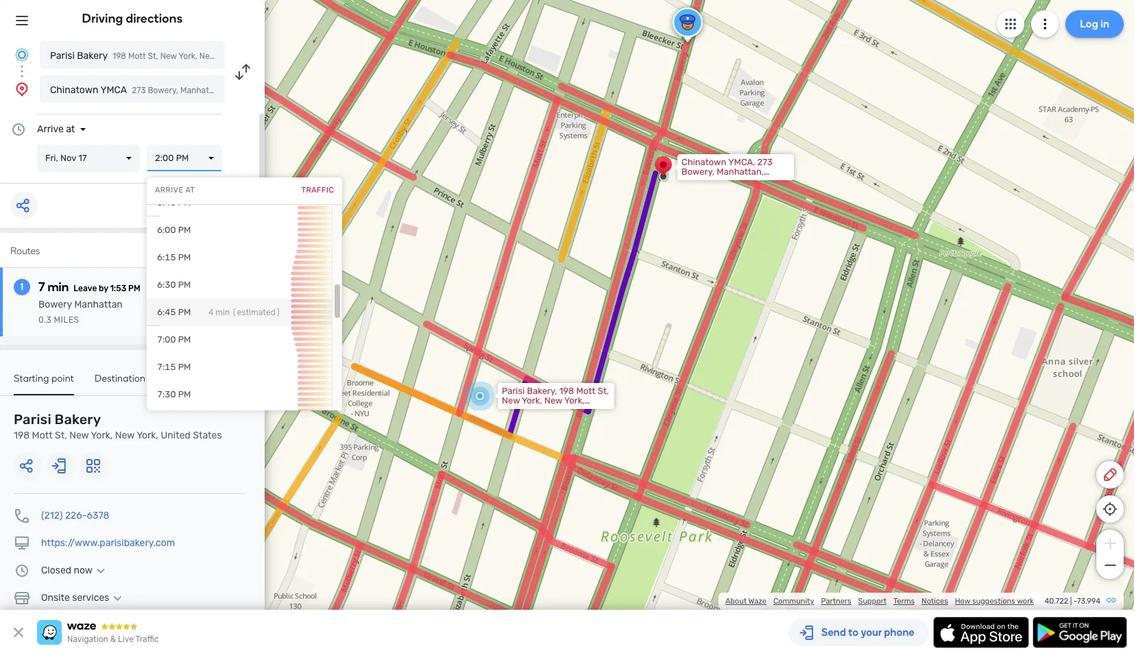 Task type: vqa. For each thing, say whether or not it's contained in the screenshot.
topmost police ICON
no



Task type: describe. For each thing, give the bounding box(es) containing it.
pencil image
[[1103, 467, 1119, 484]]

chevron down image
[[109, 593, 126, 604]]

fri, nov 17
[[45, 153, 87, 163]]

about waze community partners support terms notices how suggestions work
[[726, 598, 1035, 607]]

5:45 pm
[[157, 198, 191, 208]]

7:00 pm
[[157, 335, 191, 345]]

0 vertical spatial st,
[[148, 51, 158, 61]]

4 min (estimated)
[[209, 308, 281, 318]]

leave
[[74, 284, 97, 294]]

zoom in image
[[1102, 536, 1119, 552]]

7:30 pm option
[[147, 381, 332, 409]]

support link
[[859, 598, 887, 607]]

7
[[38, 280, 45, 295]]

6:00
[[157, 225, 176, 235]]

pm for 6:45 pm
[[178, 307, 191, 318]]

driving
[[82, 11, 123, 26]]

destination
[[95, 373, 146, 385]]

1
[[20, 281, 24, 293]]

ymca,
[[729, 157, 756, 167]]

manhattan, for ymca
[[180, 86, 224, 95]]

7 min leave by 1:53 pm
[[38, 280, 140, 295]]

https://www.parisibakery.com
[[41, 538, 175, 550]]

partners
[[822, 598, 852, 607]]

40.722
[[1045, 598, 1069, 607]]

2:00
[[155, 153, 174, 163]]

7:15
[[157, 362, 176, 373]]

7:30 pm
[[157, 390, 191, 400]]

about waze link
[[726, 598, 767, 607]]

terms link
[[894, 598, 915, 607]]

|
[[1071, 598, 1073, 607]]

location image
[[14, 81, 30, 97]]

terms
[[894, 598, 915, 607]]

how suggestions work link
[[956, 598, 1035, 607]]

2:00 pm list box
[[147, 145, 222, 172]]

fri,
[[45, 153, 58, 163]]

fri, nov 17 list box
[[37, 145, 140, 172]]

closed now
[[41, 565, 93, 577]]

73.994
[[1078, 598, 1101, 607]]

pm for 7:15 pm
[[178, 362, 191, 373]]

parisi bakery, 198 mott st, new york, new york, united states
[[502, 386, 609, 416]]

1:53
[[110, 284, 126, 294]]

states inside "parisi bakery, 198 mott st, new york, new york, united states"
[[532, 405, 559, 416]]

5:45 pm option
[[147, 189, 332, 217]]

min for 7
[[48, 280, 69, 295]]

closed now button
[[41, 565, 109, 577]]

store image
[[14, 591, 30, 607]]

by
[[99, 284, 108, 294]]

onsite services
[[41, 593, 109, 604]]

chinatown ymca 273 bowery, manhattan, united states
[[50, 84, 278, 96]]

40.722 | -73.994
[[1045, 598, 1101, 607]]

pm for 7:30 pm
[[178, 390, 191, 400]]

min for 4
[[216, 308, 230, 318]]

parisi inside parisi bakery 198 mott st, new york, new york, united states
[[14, 412, 51, 428]]

-
[[1074, 598, 1078, 607]]

notices link
[[922, 598, 949, 607]]

1 vertical spatial bakery
[[55, 412, 101, 428]]

starting point
[[14, 373, 74, 385]]

starting point button
[[14, 373, 74, 396]]

6:15 pm
[[157, 252, 191, 263]]

ymca
[[100, 84, 127, 96]]

pm for 6:30 pm
[[178, 280, 191, 290]]

0 vertical spatial bakery
[[77, 50, 108, 62]]

0 vertical spatial clock image
[[10, 121, 27, 138]]

live
[[118, 635, 134, 645]]

states inside chinatown ymca 273 bowery, manhattan, united states
[[253, 86, 278, 95]]

call image
[[14, 508, 30, 525]]

pm for 7:45 pm
[[178, 417, 191, 427]]

(212) 226-6378
[[41, 510, 109, 522]]

starting
[[14, 373, 49, 385]]

navigation
[[67, 635, 108, 645]]

onsite
[[41, 593, 70, 604]]

https://www.parisibakery.com link
[[41, 538, 175, 550]]

6:30
[[157, 280, 176, 290]]

point
[[52, 373, 74, 385]]

pm for 6:15 pm
[[178, 252, 191, 263]]

pm for 5:45 pm
[[178, 198, 191, 208]]

nov
[[60, 153, 76, 163]]

7:15 pm
[[157, 362, 191, 373]]

chinatown for ymca,
[[682, 157, 727, 167]]

notices
[[922, 598, 949, 607]]

destination button
[[95, 373, 146, 395]]

6:45
[[157, 307, 176, 318]]

pm inside 7 min leave by 1:53 pm
[[128, 284, 140, 294]]

united inside chinatown ymca 273 bowery, manhattan, united states
[[226, 86, 251, 95]]

273 for ymca,
[[758, 157, 773, 167]]

work
[[1018, 598, 1035, 607]]

waze
[[749, 598, 767, 607]]

current location image
[[14, 47, 30, 63]]

driving directions
[[82, 11, 183, 26]]

x image
[[10, 625, 27, 641]]

6378
[[87, 510, 109, 522]]

(estimated)
[[232, 308, 281, 318]]

partners link
[[822, 598, 852, 607]]

6:45 pm option
[[147, 299, 332, 327]]

closed
[[41, 565, 71, 577]]

0 vertical spatial arrive at
[[37, 123, 75, 135]]

&
[[110, 635, 116, 645]]

routes
[[10, 246, 40, 257]]

miles
[[54, 316, 79, 325]]

0 vertical spatial arrive
[[37, 123, 64, 135]]

1 vertical spatial arrive at
[[155, 186, 195, 195]]



Task type: locate. For each thing, give the bounding box(es) containing it.
226-
[[65, 510, 87, 522]]

6:00 pm option
[[147, 217, 332, 244]]

1 vertical spatial st,
[[598, 386, 609, 397]]

0 vertical spatial min
[[48, 280, 69, 295]]

community
[[774, 598, 815, 607]]

arrive
[[37, 123, 64, 135], [155, 186, 184, 195]]

6:30 pm
[[157, 280, 191, 290]]

min right 7
[[48, 280, 69, 295]]

bowery, inside chinatown ymca 273 bowery, manhattan, united states
[[148, 86, 178, 95]]

0 vertical spatial mott
[[128, 51, 146, 61]]

bowery, left ymca,
[[682, 167, 715, 177]]

navigation & live traffic
[[67, 635, 159, 645]]

6:45 pm
[[157, 307, 191, 318]]

1 vertical spatial mott
[[577, 386, 596, 397]]

bakery down driving
[[77, 50, 108, 62]]

link image
[[1107, 596, 1118, 607]]

1 horizontal spatial arrive
[[155, 186, 184, 195]]

198 right bakery,
[[560, 386, 574, 397]]

2 vertical spatial 198
[[14, 430, 30, 442]]

mott down starting point "button"
[[32, 430, 53, 442]]

7:00
[[157, 335, 176, 345]]

273 inside chinatown ymca, 273 bowery, manhattan, united states
[[758, 157, 773, 167]]

about
[[726, 598, 747, 607]]

community link
[[774, 598, 815, 607]]

1 vertical spatial 273
[[758, 157, 773, 167]]

1 horizontal spatial manhattan,
[[717, 167, 764, 177]]

273 right ymca,
[[758, 157, 773, 167]]

bowery, for ymca
[[148, 86, 178, 95]]

parisi bakery 198 mott st, new york, new york, united states down the 'destination' button
[[14, 412, 222, 442]]

at up 5:45 pm
[[186, 186, 195, 195]]

0 vertical spatial traffic
[[302, 186, 334, 195]]

bowery, inside chinatown ymca, 273 bowery, manhattan, united states
[[682, 167, 715, 177]]

2 horizontal spatial mott
[[577, 386, 596, 397]]

chinatown
[[50, 84, 98, 96], [682, 157, 727, 167]]

manhattan, for ymca,
[[717, 167, 764, 177]]

chinatown left ymca
[[50, 84, 98, 96]]

manhattan,
[[180, 86, 224, 95], [717, 167, 764, 177]]

198 up ymca
[[113, 51, 126, 61]]

1 vertical spatial at
[[186, 186, 195, 195]]

clock image
[[10, 121, 27, 138], [14, 563, 30, 580]]

2 vertical spatial st,
[[55, 430, 67, 442]]

0 horizontal spatial 198
[[14, 430, 30, 442]]

pm right the 6:45
[[178, 307, 191, 318]]

0 horizontal spatial mott
[[32, 430, 53, 442]]

1 vertical spatial 198
[[560, 386, 574, 397]]

7:30
[[157, 390, 176, 400]]

bowery, right ymca
[[148, 86, 178, 95]]

parisi down starting point "button"
[[14, 412, 51, 428]]

bowery manhattan 0.3 miles
[[38, 299, 123, 325]]

0 horizontal spatial chinatown
[[50, 84, 98, 96]]

computer image
[[14, 536, 30, 552]]

mott inside "parisi bakery, 198 mott st, new york, new york, united states"
[[577, 386, 596, 397]]

0 horizontal spatial bowery,
[[148, 86, 178, 95]]

6:15 pm option
[[147, 244, 332, 272]]

chevron down image
[[93, 566, 109, 577]]

now
[[74, 565, 93, 577]]

198 inside "parisi bakery, 198 mott st, new york, new york, united states"
[[560, 386, 574, 397]]

onsite services button
[[41, 593, 126, 604]]

2 horizontal spatial st,
[[598, 386, 609, 397]]

united
[[239, 51, 264, 61], [226, 86, 251, 95], [682, 176, 710, 187], [502, 405, 530, 416], [161, 430, 191, 442]]

1 vertical spatial arrive
[[155, 186, 184, 195]]

parisi bakery 198 mott st, new york, new york, united states
[[50, 50, 291, 62], [14, 412, 222, 442]]

0 vertical spatial parisi bakery 198 mott st, new york, new york, united states
[[50, 50, 291, 62]]

pm right 6:00
[[178, 225, 191, 235]]

bakery,
[[527, 386, 558, 397]]

pm for 2:00 pm
[[176, 153, 189, 163]]

bowery, for ymca,
[[682, 167, 715, 177]]

st, up chinatown ymca 273 bowery, manhattan, united states
[[148, 51, 158, 61]]

1 vertical spatial chinatown
[[682, 157, 727, 167]]

0 vertical spatial chinatown
[[50, 84, 98, 96]]

(212)
[[41, 510, 63, 522]]

pm right 7:15
[[178, 362, 191, 373]]

0.3
[[38, 316, 52, 325]]

1 horizontal spatial chinatown
[[682, 157, 727, 167]]

2 vertical spatial parisi
[[14, 412, 51, 428]]

7:45
[[157, 417, 176, 427]]

arrive up 5:45
[[155, 186, 184, 195]]

york,
[[179, 51, 198, 61], [218, 51, 237, 61], [522, 396, 543, 406], [565, 396, 585, 406], [91, 430, 113, 442], [137, 430, 159, 442]]

at up nov
[[66, 123, 75, 135]]

pm right 6:30
[[178, 280, 191, 290]]

pm inside option
[[178, 390, 191, 400]]

support
[[859, 598, 887, 607]]

1 vertical spatial bowery,
[[682, 167, 715, 177]]

1 horizontal spatial min
[[216, 308, 230, 318]]

chinatown for ymca
[[50, 84, 98, 96]]

min
[[48, 280, 69, 295], [216, 308, 230, 318]]

pm for 7:00 pm
[[178, 335, 191, 345]]

mott down 'driving directions' at the left top of page
[[128, 51, 146, 61]]

0 vertical spatial manhattan,
[[180, 86, 224, 95]]

parisi right current location image
[[50, 50, 75, 62]]

pm right 6:15
[[178, 252, 191, 263]]

0 horizontal spatial min
[[48, 280, 69, 295]]

pm right 7:45
[[178, 417, 191, 427]]

united inside chinatown ymca, 273 bowery, manhattan, united states
[[682, 176, 710, 187]]

pm right 2:00
[[176, 153, 189, 163]]

(212) 226-6378 link
[[41, 510, 109, 522]]

st, right bakery,
[[598, 386, 609, 397]]

pm for 6:00 pm
[[178, 225, 191, 235]]

0 horizontal spatial traffic
[[135, 635, 159, 645]]

1 horizontal spatial st,
[[148, 51, 158, 61]]

0 horizontal spatial manhattan,
[[180, 86, 224, 95]]

manhattan, inside chinatown ymca 273 bowery, manhattan, united states
[[180, 86, 224, 95]]

manhattan
[[74, 299, 123, 311]]

st,
[[148, 51, 158, 61], [598, 386, 609, 397], [55, 430, 67, 442]]

1 horizontal spatial bowery,
[[682, 167, 715, 177]]

new
[[160, 51, 177, 61], [200, 51, 216, 61], [502, 396, 520, 406], [545, 396, 563, 406], [69, 430, 89, 442], [115, 430, 135, 442]]

services
[[72, 593, 109, 604]]

273 right ymca
[[132, 86, 146, 95]]

6:30 pm option
[[147, 272, 332, 299]]

mott right bakery,
[[577, 386, 596, 397]]

united inside "parisi bakery, 198 mott st, new york, new york, united states"
[[502, 405, 530, 416]]

0 horizontal spatial at
[[66, 123, 75, 135]]

how
[[956, 598, 971, 607]]

arrive up fri,
[[37, 123, 64, 135]]

1 horizontal spatial traffic
[[302, 186, 334, 195]]

zoom out image
[[1102, 558, 1119, 574]]

chinatown inside chinatown ymca, 273 bowery, manhattan, united states
[[682, 157, 727, 167]]

2:00 pm
[[155, 153, 189, 163]]

2 horizontal spatial 198
[[560, 386, 574, 397]]

1 vertical spatial manhattan,
[[717, 167, 764, 177]]

pm right 1:53
[[128, 284, 140, 294]]

1 vertical spatial parisi
[[502, 386, 525, 397]]

chinatown left ymca,
[[682, 157, 727, 167]]

chinatown ymca, 273 bowery, manhattan, united states
[[682, 157, 773, 187]]

arrive at up 5:45 pm
[[155, 186, 195, 195]]

pm right 5:45
[[178, 198, 191, 208]]

bakery
[[77, 50, 108, 62], [55, 412, 101, 428]]

0 horizontal spatial arrive
[[37, 123, 64, 135]]

0 vertical spatial parisi
[[50, 50, 75, 62]]

273 for ymca
[[132, 86, 146, 95]]

7:00 pm option
[[147, 327, 332, 354]]

st, down starting point "button"
[[55, 430, 67, 442]]

parisi left bakery,
[[502, 386, 525, 397]]

1 horizontal spatial mott
[[128, 51, 146, 61]]

198 down starting point "button"
[[14, 430, 30, 442]]

0 vertical spatial 198
[[113, 51, 126, 61]]

6:15
[[157, 252, 176, 263]]

clock image down location image
[[10, 121, 27, 138]]

1 vertical spatial clock image
[[14, 563, 30, 580]]

directions
[[126, 11, 183, 26]]

7:15 pm option
[[147, 354, 332, 381]]

bowery,
[[148, 86, 178, 95], [682, 167, 715, 177]]

parisi
[[50, 50, 75, 62], [502, 386, 525, 397], [14, 412, 51, 428]]

17
[[78, 153, 87, 163]]

273
[[132, 86, 146, 95], [758, 157, 773, 167]]

st, inside "parisi bakery, 198 mott st, new york, new york, united states"
[[598, 386, 609, 397]]

273 inside chinatown ymca 273 bowery, manhattan, united states
[[132, 86, 146, 95]]

min inside 6:45 pm option
[[216, 308, 230, 318]]

parisi inside "parisi bakery, 198 mott st, new york, new york, united states"
[[502, 386, 525, 397]]

0 vertical spatial at
[[66, 123, 75, 135]]

pm inside list box
[[176, 153, 189, 163]]

min right 4 on the top left of the page
[[216, 308, 230, 318]]

1 vertical spatial parisi bakery 198 mott st, new york, new york, united states
[[14, 412, 222, 442]]

states inside chinatown ymca, 273 bowery, manhattan, united states
[[712, 176, 739, 187]]

1 horizontal spatial 273
[[758, 157, 773, 167]]

0 vertical spatial 273
[[132, 86, 146, 95]]

1 horizontal spatial arrive at
[[155, 186, 195, 195]]

mott
[[128, 51, 146, 61], [577, 386, 596, 397], [32, 430, 53, 442]]

clock image down "computer" icon
[[14, 563, 30, 580]]

0 horizontal spatial arrive at
[[37, 123, 75, 135]]

pm right 7:00
[[178, 335, 191, 345]]

1 vertical spatial traffic
[[135, 635, 159, 645]]

2 vertical spatial mott
[[32, 430, 53, 442]]

1 vertical spatial min
[[216, 308, 230, 318]]

0 vertical spatial bowery,
[[148, 86, 178, 95]]

1 horizontal spatial at
[[186, 186, 195, 195]]

pm
[[176, 153, 189, 163], [178, 198, 191, 208], [178, 225, 191, 235], [178, 252, 191, 263], [178, 280, 191, 290], [128, 284, 140, 294], [178, 307, 191, 318], [178, 335, 191, 345], [178, 362, 191, 373], [178, 390, 191, 400], [178, 417, 191, 427]]

states
[[266, 51, 291, 61], [253, 86, 278, 95], [712, 176, 739, 187], [532, 405, 559, 416], [193, 430, 222, 442]]

5:45
[[157, 198, 176, 208]]

suggestions
[[973, 598, 1016, 607]]

manhattan, inside chinatown ymca, 273 bowery, manhattan, united states
[[717, 167, 764, 177]]

arrive at up fri,
[[37, 123, 75, 135]]

6:00 pm
[[157, 225, 191, 235]]

1 horizontal spatial 198
[[113, 51, 126, 61]]

parisi bakery 198 mott st, new york, new york, united states up chinatown ymca 273 bowery, manhattan, united states
[[50, 50, 291, 62]]

198
[[113, 51, 126, 61], [560, 386, 574, 397], [14, 430, 30, 442]]

traffic
[[302, 186, 334, 195], [135, 635, 159, 645]]

0 horizontal spatial st,
[[55, 430, 67, 442]]

7:45 pm option
[[147, 409, 332, 436]]

0 horizontal spatial 273
[[132, 86, 146, 95]]

pm right the 7:30
[[178, 390, 191, 400]]

bakery down point
[[55, 412, 101, 428]]

bowery
[[38, 299, 72, 311]]

4
[[209, 308, 214, 318]]

7:45 pm
[[157, 417, 191, 427]]



